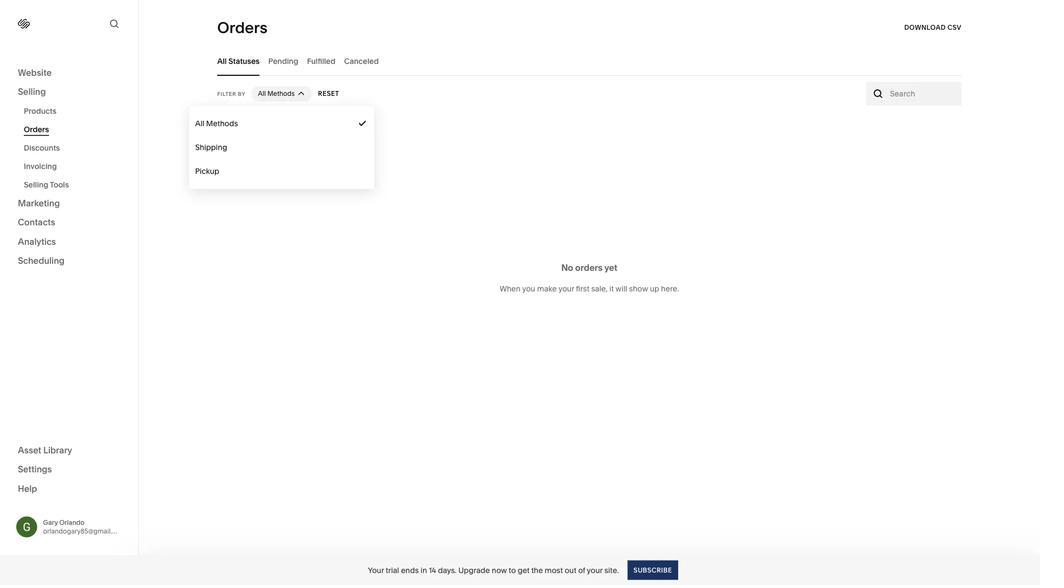 Task type: vqa. For each thing, say whether or not it's contained in the screenshot.
most
yes



Task type: locate. For each thing, give the bounding box(es) containing it.
no orders yet
[[562, 263, 618, 273]]

your
[[559, 284, 575, 293], [587, 566, 603, 575]]

days.
[[438, 566, 457, 575]]

here.
[[661, 284, 680, 293]]

your right of
[[587, 566, 603, 575]]

asset
[[18, 445, 41, 456]]

download csv
[[905, 24, 962, 31]]

0 vertical spatial orders
[[217, 18, 268, 37]]

orders link
[[24, 120, 126, 139]]

1 vertical spatial all methods
[[195, 119, 238, 128]]

0 vertical spatial all
[[217, 56, 227, 66]]

all
[[217, 56, 227, 66], [258, 90, 266, 98], [195, 119, 204, 128]]

reset button
[[318, 84, 339, 104]]

all up shipping
[[195, 119, 204, 128]]

0 horizontal spatial your
[[559, 284, 575, 293]]

csv
[[948, 24, 962, 31]]

by
[[238, 91, 246, 97]]

subscribe button
[[628, 561, 679, 580]]

1 vertical spatial orders
[[24, 125, 49, 134]]

all methods up shipping
[[195, 119, 238, 128]]

orders inside 'link'
[[24, 125, 49, 134]]

statuses
[[229, 56, 260, 66]]

selling down the website
[[18, 86, 46, 97]]

tools
[[50, 180, 69, 189]]

orders
[[217, 18, 268, 37], [24, 125, 49, 134]]

1 vertical spatial all
[[258, 90, 266, 98]]

orders down products
[[24, 125, 49, 134]]

Search field
[[891, 88, 956, 100]]

shipping
[[195, 143, 227, 152]]

methods down pending
[[268, 90, 295, 98]]

1 horizontal spatial all methods
[[258, 90, 295, 98]]

0 horizontal spatial methods
[[206, 119, 238, 128]]

0 vertical spatial all methods
[[258, 90, 295, 98]]

orders up statuses at top
[[217, 18, 268, 37]]

gary orlando orlandogary85@gmail.com
[[43, 519, 126, 535]]

asset library
[[18, 445, 72, 456]]

gary
[[43, 519, 58, 527]]

make
[[537, 284, 557, 293]]

all left statuses at top
[[217, 56, 227, 66]]

subscribe
[[634, 566, 673, 574]]

methods up shipping
[[206, 119, 238, 128]]

0 horizontal spatial orders
[[24, 125, 49, 134]]

2 vertical spatial all
[[195, 119, 204, 128]]

0 vertical spatial your
[[559, 284, 575, 293]]

all methods down pending
[[258, 90, 295, 98]]

0 horizontal spatial all methods
[[195, 119, 238, 128]]

14
[[429, 566, 436, 575]]

when you make your first sale, it will show up here.
[[500, 284, 680, 293]]

pending
[[268, 56, 299, 66]]

1 horizontal spatial all
[[217, 56, 227, 66]]

selling up marketing
[[24, 180, 48, 189]]

your left first
[[559, 284, 575, 293]]

1 vertical spatial your
[[587, 566, 603, 575]]

0 vertical spatial selling
[[18, 86, 46, 97]]

help link
[[18, 483, 37, 495]]

invoicing
[[24, 162, 57, 171]]

products link
[[24, 102, 126, 120]]

1 horizontal spatial your
[[587, 566, 603, 575]]

tab list
[[217, 46, 962, 76]]

your
[[368, 566, 384, 575]]

reset
[[318, 90, 339, 98]]

asset library link
[[18, 445, 120, 457]]

fulfilled button
[[307, 46, 336, 76]]

get
[[518, 566, 530, 575]]

methods
[[268, 90, 295, 98], [206, 119, 238, 128]]

all right by
[[258, 90, 266, 98]]

most
[[545, 566, 563, 575]]

selling
[[18, 86, 46, 97], [24, 180, 48, 189]]

1 horizontal spatial methods
[[268, 90, 295, 98]]

marketing link
[[18, 197, 120, 210]]

settings link
[[18, 464, 120, 476]]

in
[[421, 566, 427, 575]]

your trial ends in 14 days. upgrade now to get the most out of your site.
[[368, 566, 619, 575]]

pickup
[[195, 167, 219, 176]]

all methods
[[258, 90, 295, 98], [195, 119, 238, 128]]

orlando
[[59, 519, 85, 527]]

1 vertical spatial selling
[[24, 180, 48, 189]]

settings
[[18, 464, 52, 475]]

analytics link
[[18, 236, 120, 249]]



Task type: describe. For each thing, give the bounding box(es) containing it.
to
[[509, 566, 516, 575]]

marketing
[[18, 198, 60, 208]]

2 horizontal spatial all
[[258, 90, 266, 98]]

scheduling
[[18, 256, 65, 266]]

library
[[43, 445, 72, 456]]

discounts link
[[24, 139, 126, 157]]

scheduling link
[[18, 255, 120, 268]]

orders
[[576, 263, 603, 273]]

contacts link
[[18, 217, 120, 229]]

show
[[629, 284, 648, 293]]

site.
[[605, 566, 619, 575]]

invoicing link
[[24, 157, 126, 176]]

pending button
[[268, 46, 299, 76]]

sale,
[[592, 284, 608, 293]]

of
[[579, 566, 586, 575]]

selling tools link
[[24, 176, 126, 194]]

products
[[24, 107, 56, 116]]

website
[[18, 67, 52, 78]]

canceled
[[344, 56, 379, 66]]

ends
[[401, 566, 419, 575]]

the
[[532, 566, 543, 575]]

tab list containing all statuses
[[217, 46, 962, 76]]

filter
[[217, 91, 236, 97]]

you
[[523, 284, 536, 293]]

upgrade
[[459, 566, 490, 575]]

0 horizontal spatial all
[[195, 119, 204, 128]]

download
[[905, 24, 946, 31]]

selling for selling
[[18, 86, 46, 97]]

contacts
[[18, 217, 55, 228]]

1 vertical spatial methods
[[206, 119, 238, 128]]

selling link
[[18, 86, 120, 99]]

trial
[[386, 566, 399, 575]]

no
[[562, 263, 574, 273]]

filter by
[[217, 91, 246, 97]]

up
[[650, 284, 660, 293]]

when
[[500, 284, 521, 293]]

help
[[18, 484, 37, 494]]

yet
[[605, 263, 618, 273]]

now
[[492, 566, 507, 575]]

it
[[610, 284, 614, 293]]

first
[[576, 284, 590, 293]]

orlandogary85@gmail.com
[[43, 528, 126, 535]]

all statuses
[[217, 56, 260, 66]]

out
[[565, 566, 577, 575]]

all inside button
[[217, 56, 227, 66]]

discounts
[[24, 143, 60, 153]]

1 horizontal spatial orders
[[217, 18, 268, 37]]

will
[[616, 284, 628, 293]]

all statuses button
[[217, 46, 260, 76]]

0 vertical spatial methods
[[268, 90, 295, 98]]

selling tools
[[24, 180, 69, 189]]

analytics
[[18, 236, 56, 247]]

download csv button
[[905, 18, 962, 37]]

selling for selling tools
[[24, 180, 48, 189]]

canceled button
[[344, 46, 379, 76]]

fulfilled
[[307, 56, 336, 66]]

website link
[[18, 67, 120, 79]]



